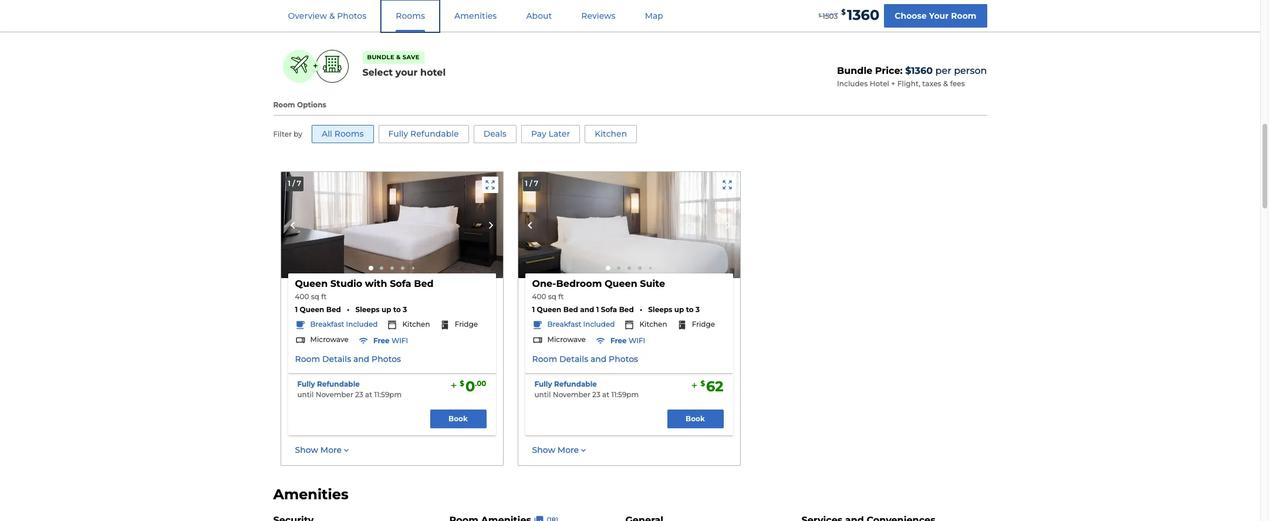 Task type: locate. For each thing, give the bounding box(es) containing it.
bed
[[414, 279, 434, 290], [564, 305, 578, 314]]

1 details from the left
[[322, 354, 351, 365]]

&
[[329, 11, 335, 21], [396, 53, 401, 61], [944, 79, 949, 88]]

0 horizontal spatial wifi
[[392, 337, 408, 345]]

11:59pm for 0
[[374, 391, 402, 399]]

2 included from the left
[[584, 320, 615, 329]]

0 horizontal spatial to
[[393, 305, 401, 314]]

1 free wifi from the left
[[373, 337, 408, 345]]

2 fridge from the left
[[692, 320, 715, 329]]

1 7 from the left
[[297, 179, 301, 188]]

free wifi down the one-bedroom queen suite 400 sq ft 1 queen bed and 1 sofa bed   •   sleeps up to 3 on the bottom
[[611, 337, 646, 345]]

kitchen for 0
[[403, 320, 430, 329]]

refundable for 62
[[554, 380, 597, 389]]

free wifi down queen studio with sofa bed 400 sq ft 1 queen bed   •   sleeps up to 3
[[373, 337, 408, 345]]

0 horizontal spatial fully refundable until november 23 at 11:59pm
[[297, 380, 402, 399]]

0 horizontal spatial 400
[[295, 293, 309, 301]]

2 show more button from the left
[[532, 445, 589, 457]]

0 horizontal spatial 7
[[297, 179, 301, 188]]

photos
[[337, 11, 367, 21], [372, 354, 401, 365], [609, 354, 638, 365]]

book for 62
[[686, 414, 705, 423]]

1 fully refundable until november 23 at 11:59pm from the left
[[297, 380, 402, 399]]

book button
[[430, 410, 487, 429], [667, 410, 724, 429]]

fully refundable button
[[379, 125, 469, 143], [297, 380, 360, 390], [535, 380, 597, 390]]

1 breakfast from the left
[[310, 320, 344, 329]]

fully refundable until november 23 at 11:59pm
[[297, 380, 402, 399], [535, 380, 639, 399]]

one-bedroom queen suite 400 sq ft 1 queen bed and 1 sofa bed   •   sleeps up to 3
[[532, 279, 700, 314]]

2 horizontal spatial photos
[[609, 354, 638, 365]]

1 go to image #4 image from the left
[[401, 267, 404, 270]]

& right overview
[[329, 11, 335, 21]]

1 book from the left
[[449, 414, 468, 423]]

up inside the one-bedroom queen suite 400 sq ft 1 queen bed and 1 sofa bed   •   sleeps up to 3
[[675, 305, 684, 314]]

0 horizontal spatial november
[[316, 391, 353, 399]]

included for 0
[[346, 320, 378, 329]]

1 vertical spatial &
[[396, 53, 401, 61]]

photo carousel region
[[281, 172, 503, 279], [518, 172, 740, 279]]

bundle inside bundle price: $1360 per person includes hotel + flight, taxes & fees
[[837, 65, 873, 76]]

62
[[707, 378, 724, 395]]

0 horizontal spatial book button
[[430, 410, 487, 429]]

1 horizontal spatial microwave
[[548, 335, 586, 344]]

& left fees
[[944, 79, 949, 88]]

up
[[382, 305, 391, 314], [675, 305, 684, 314]]

refundable for 0
[[317, 380, 360, 389]]

bundle price: $1360 per person includes hotel + flight, taxes & fees
[[837, 65, 988, 88]]

map
[[645, 11, 664, 21]]

go to image #3 image up the one-bedroom queen suite 400 sq ft 1 queen bed and 1 sofa bed   •   sleeps up to 3 on the bottom
[[628, 267, 631, 270]]

2 horizontal spatial fully refundable button
[[535, 380, 597, 390]]

1 go to image #1 image from the left
[[369, 266, 373, 271]]

per
[[936, 65, 952, 76]]

1 / from the left
[[293, 179, 295, 188]]

0 vertical spatial +
[[313, 61, 318, 72]]

1 show more from the left
[[295, 445, 342, 456]]

1 horizontal spatial 7
[[534, 179, 538, 188]]

wifi down queen studio with sofa bed 400 sq ft 1 queen bed   •   sleeps up to 3
[[392, 337, 408, 345]]

1 1 / 7 from the left
[[288, 179, 301, 188]]

go to image #5 image for 0
[[412, 267, 414, 270]]

23 for 62
[[593, 391, 601, 399]]

1 horizontal spatial fully
[[388, 129, 408, 139]]

1 horizontal spatial refundable
[[411, 129, 459, 139]]

go to image #4 image up queen studio with sofa bed 400 sq ft 1 queen bed   •   sleeps up to 3
[[401, 267, 404, 270]]

/ for 0
[[293, 179, 295, 188]]

1 / 7
[[288, 179, 301, 188], [525, 179, 538, 188]]

$ left 1503
[[819, 12, 822, 18]]

book button down 0 at the bottom
[[430, 410, 487, 429]]

0 horizontal spatial fully refundable button
[[297, 380, 360, 390]]

1 horizontal spatial kitchen
[[595, 129, 627, 139]]

1 ft from the left
[[321, 293, 327, 301]]

go to image #3 image
[[390, 267, 394, 270], [628, 267, 631, 270]]

1 microwave from the left
[[310, 335, 349, 344]]

& left save
[[396, 53, 401, 61]]

2 microwave from the left
[[548, 335, 586, 344]]

0 horizontal spatial go to image #1 image
[[369, 266, 373, 271]]

amenities
[[455, 11, 497, 21], [273, 486, 349, 504]]

1 horizontal spatial fully refundable until november 23 at 11:59pm
[[535, 380, 639, 399]]

go to image #1 image up the one-bedroom queen suite 400 sq ft 1 queen bed and 1 sofa bed   •   sleeps up to 3 on the bottom
[[606, 266, 610, 271]]

included
[[346, 320, 378, 329], [584, 320, 615, 329]]

fully refundable button for 62
[[535, 380, 597, 390]]

until
[[297, 391, 314, 399], [535, 391, 551, 399]]

ft
[[321, 293, 327, 301], [559, 293, 564, 301]]

map button
[[631, 1, 678, 32]]

1 at from the left
[[365, 391, 372, 399]]

0 horizontal spatial at
[[365, 391, 372, 399]]

go to image #2 image up the one-bedroom queen suite 400 sq ft 1 queen bed and 1 sofa bed   •   sleeps up to 3 on the bottom
[[617, 267, 620, 270]]

1 / 7 for 62
[[525, 179, 538, 188]]

1 horizontal spatial free wifi
[[611, 337, 646, 345]]

$ inside $ 0 . 00
[[460, 379, 464, 388]]

fridge
[[455, 320, 478, 329], [692, 320, 715, 329]]

1 go to image #3 image from the left
[[390, 267, 394, 270]]

1 horizontal spatial go to image #3 image
[[628, 267, 631, 270]]

& inside button
[[329, 11, 335, 21]]

until for 62
[[535, 391, 551, 399]]

0 horizontal spatial show
[[295, 445, 318, 456]]

1 23 from the left
[[355, 391, 363, 399]]

one-
[[532, 279, 556, 290]]

11:59pm for 62
[[612, 391, 639, 399]]

0 horizontal spatial included
[[346, 320, 378, 329]]

more
[[321, 445, 342, 456], [558, 445, 579, 456]]

1 horizontal spatial room details and photos button
[[532, 354, 638, 366]]

2 breakfast included from the left
[[548, 320, 615, 329]]

1 horizontal spatial book
[[686, 414, 705, 423]]

400 inside queen studio with sofa bed 400 sq ft 1 queen bed   •   sleeps up to 3
[[295, 293, 309, 301]]

1 horizontal spatial details
[[560, 354, 589, 365]]

queen
[[295, 279, 328, 290], [605, 279, 638, 290], [300, 305, 324, 314], [537, 305, 562, 314]]

/ down pay
[[530, 179, 532, 188]]

1360
[[847, 6, 880, 23]]

bed down bedroom
[[564, 305, 578, 314]]

2 free from the left
[[611, 337, 627, 345]]

free wifi for 0
[[373, 337, 408, 345]]

november
[[316, 391, 353, 399], [553, 391, 591, 399]]

2 more from the left
[[558, 445, 579, 456]]

400
[[295, 293, 309, 301], [532, 293, 546, 301]]

go to image #5 image for 62
[[649, 267, 652, 270]]

taxes
[[923, 79, 942, 88]]

3
[[403, 305, 407, 314], [696, 305, 700, 314]]

show more
[[295, 445, 342, 456], [532, 445, 579, 456]]

2 show more from the left
[[532, 445, 579, 456]]

go to image #1 image for 0
[[369, 266, 373, 271]]

bed inside queen studio with sofa bed 400 sq ft 1 queen bed   •   sleeps up to 3
[[414, 279, 434, 290]]

room details and photos button for 0
[[295, 354, 401, 366]]

$ 62
[[701, 378, 724, 395]]

amenities inside amenities button
[[455, 11, 497, 21]]

breakfast included down bedroom
[[548, 320, 615, 329]]

fully refundable until november 23 at 11:59pm for 62
[[535, 380, 639, 399]]

1 horizontal spatial +
[[892, 79, 896, 88]]

7
[[297, 179, 301, 188], [534, 179, 538, 188]]

+ up the options
[[313, 61, 318, 72]]

overview & photos
[[288, 11, 367, 21]]

breakfast down bedroom
[[548, 320, 582, 329]]

/
[[293, 179, 295, 188], [530, 179, 532, 188]]

rooms
[[396, 11, 425, 21], [335, 129, 364, 139]]

1 vertical spatial rooms
[[335, 129, 364, 139]]

until for 0
[[297, 391, 314, 399]]

1 horizontal spatial fridge
[[692, 320, 715, 329]]

show more button for 62
[[532, 445, 589, 457]]

book button for 0
[[430, 410, 487, 429]]

ft inside the one-bedroom queen suite 400 sq ft 1 queen bed and 1 sofa bed   •   sleeps up to 3
[[559, 293, 564, 301]]

1 horizontal spatial show
[[532, 445, 556, 456]]

1 book button from the left
[[430, 410, 487, 429]]

1 november from the left
[[316, 391, 353, 399]]

0 vertical spatial bundle
[[367, 53, 395, 61]]

1 horizontal spatial go to image #5 image
[[649, 267, 652, 270]]

$ inside $ 62
[[701, 379, 705, 388]]

0 horizontal spatial more
[[321, 445, 342, 456]]

go to image #3 image up queen studio with sofa bed 400 sq ft 1 queen bed   •   sleeps up to 3
[[390, 267, 394, 270]]

0 horizontal spatial until
[[297, 391, 314, 399]]

7 down by
[[297, 179, 301, 188]]

go to image #1 image for 62
[[606, 266, 610, 271]]

up inside queen studio with sofa bed 400 sq ft 1 queen bed   •   sleeps up to 3
[[382, 305, 391, 314]]

0 horizontal spatial go to image #5 image
[[412, 267, 414, 270]]

7 down pay
[[534, 179, 538, 188]]

2 at from the left
[[603, 391, 610, 399]]

0 horizontal spatial 1 / 7
[[288, 179, 301, 188]]

1 horizontal spatial included
[[584, 320, 615, 329]]

2 go to image #1 image from the left
[[606, 266, 610, 271]]

2 vertical spatial &
[[944, 79, 949, 88]]

includes
[[837, 79, 868, 88]]

1 horizontal spatial 3
[[696, 305, 700, 314]]

free wifi
[[373, 337, 408, 345], [611, 337, 646, 345]]

go to image #5 image
[[412, 267, 414, 270], [649, 267, 652, 270]]

1 to from the left
[[393, 305, 401, 314]]

tab list containing overview & photos
[[273, 0, 678, 32]]

0 horizontal spatial details
[[322, 354, 351, 365]]

0 horizontal spatial go to image #2 image
[[380, 267, 383, 270]]

2 / from the left
[[530, 179, 532, 188]]

1 free from the left
[[373, 337, 390, 345]]

0 horizontal spatial refundable
[[317, 380, 360, 389]]

7 for 0
[[297, 179, 301, 188]]

1 fridge from the left
[[455, 320, 478, 329]]

2 up from the left
[[675, 305, 684, 314]]

0 horizontal spatial ft
[[321, 293, 327, 301]]

0 horizontal spatial &
[[329, 11, 335, 21]]

bedroom
[[556, 279, 602, 290]]

2 go to image #5 image from the left
[[649, 267, 652, 270]]

1 horizontal spatial /
[[530, 179, 532, 188]]

fridge for 62
[[692, 320, 715, 329]]

23
[[355, 391, 363, 399], [593, 391, 601, 399]]

rooms up save
[[396, 11, 425, 21]]

0 horizontal spatial sofa
[[390, 279, 412, 290]]

0 horizontal spatial fully
[[297, 380, 315, 389]]

show for 62
[[532, 445, 556, 456]]

2 sq from the left
[[548, 293, 557, 301]]

1 up from the left
[[382, 305, 391, 314]]

go to image #5 image up suite
[[649, 267, 652, 270]]

microwave down bedroom
[[548, 335, 586, 344]]

all rooms
[[322, 129, 364, 139]]

1 inside queen studio with sofa bed 400 sq ft 1 queen bed   •   sleeps up to 3
[[295, 305, 298, 314]]

2 fully refundable until november 23 at 11:59pm from the left
[[535, 380, 639, 399]]

1 vertical spatial bundle
[[837, 65, 873, 76]]

1 horizontal spatial show more
[[532, 445, 579, 456]]

1 more from the left
[[321, 445, 342, 456]]

bundle for price:
[[837, 65, 873, 76]]

2 photo carousel region from the left
[[518, 172, 740, 279]]

book
[[449, 414, 468, 423], [686, 414, 705, 423]]

2 horizontal spatial &
[[944, 79, 949, 88]]

microwave for 62
[[548, 335, 586, 344]]

show
[[295, 445, 318, 456], [532, 445, 556, 456]]

2 book from the left
[[686, 414, 705, 423]]

0 horizontal spatial breakfast included
[[310, 320, 378, 329]]

1 horizontal spatial up
[[675, 305, 684, 314]]

2 7 from the left
[[534, 179, 538, 188]]

2 horizontal spatial refundable
[[554, 380, 597, 389]]

breakfast included down queen studio with sofa bed 400 sq ft 1 queen bed   •   sleeps up to 3
[[310, 320, 378, 329]]

free down the one-bedroom queen suite 400 sq ft 1 queen bed and 1 sofa bed   •   sleeps up to 3 on the bottom
[[611, 337, 627, 345]]

pay later
[[531, 129, 570, 139]]

wifi
[[392, 337, 408, 345], [629, 337, 646, 345]]

fees
[[951, 79, 965, 88]]

+
[[313, 61, 318, 72], [892, 79, 896, 88]]

2 23 from the left
[[593, 391, 601, 399]]

$1360
[[906, 65, 933, 76]]

1 horizontal spatial sofa
[[601, 305, 617, 314]]

2 3 from the left
[[696, 305, 700, 314]]

wifi down the one-bedroom queen suite 400 sq ft 1 queen bed and 1 sofa bed   •   sleeps up to 3 on the bottom
[[629, 337, 646, 345]]

1 horizontal spatial amenities
[[455, 11, 497, 21]]

choose your room
[[895, 10, 977, 21]]

2 ft from the left
[[559, 293, 564, 301]]

1 show more button from the left
[[295, 445, 351, 457]]

2 until from the left
[[535, 391, 551, 399]]

2 go to image #2 image from the left
[[617, 267, 620, 270]]

included down queen studio with sofa bed 400 sq ft 1 queen bed   •   sleeps up to 3
[[346, 320, 378, 329]]

image #1 image for 0
[[281, 172, 503, 279]]

1 horizontal spatial to
[[686, 305, 694, 314]]

1 vertical spatial +
[[892, 79, 896, 88]]

$ for 62
[[701, 379, 705, 388]]

all rooms button
[[312, 125, 374, 143]]

photos for 0
[[372, 354, 401, 365]]

kitchen inside button
[[595, 129, 627, 139]]

1 / 7 down pay
[[525, 179, 538, 188]]

1 horizontal spatial bundle
[[837, 65, 873, 76]]

0 horizontal spatial show more button
[[295, 445, 351, 457]]

1 horizontal spatial &
[[396, 53, 401, 61]]

1 horizontal spatial at
[[603, 391, 610, 399]]

sq
[[311, 293, 319, 301], [548, 293, 557, 301]]

0 horizontal spatial +
[[313, 61, 318, 72]]

free
[[373, 337, 390, 345], [611, 337, 627, 345]]

0 horizontal spatial image #1 image
[[281, 172, 503, 279]]

kitchen button
[[585, 125, 637, 143]]

11:59pm
[[374, 391, 402, 399], [612, 391, 639, 399]]

2 room details and photos button from the left
[[532, 354, 638, 366]]

2 go to image #3 image from the left
[[628, 267, 631, 270]]

go to image #4 image up suite
[[638, 267, 642, 270]]

and
[[580, 305, 595, 314], [353, 354, 370, 365], [591, 354, 607, 365]]

sofa down bedroom
[[601, 305, 617, 314]]

go to image #2 image up with
[[380, 267, 383, 270]]

0 horizontal spatial /
[[293, 179, 295, 188]]

1 11:59pm from the left
[[374, 391, 402, 399]]

2 room details and photos from the left
[[532, 354, 638, 365]]

0 vertical spatial amenities
[[455, 11, 497, 21]]

room details and photos
[[295, 354, 401, 365], [532, 354, 638, 365]]

0 horizontal spatial room details and photos
[[295, 354, 401, 365]]

book down 0 at the bottom
[[449, 414, 468, 423]]

1 horizontal spatial photo carousel region
[[518, 172, 740, 279]]

save
[[403, 53, 420, 61]]

2 11:59pm from the left
[[612, 391, 639, 399]]

to inside queen studio with sofa bed 400 sq ft 1 queen bed   •   sleeps up to 3
[[393, 305, 401, 314]]

2 book button from the left
[[667, 410, 724, 429]]

1 horizontal spatial bed
[[564, 305, 578, 314]]

1 / 7 down by
[[288, 179, 301, 188]]

1 room details and photos from the left
[[295, 354, 401, 365]]

free for 0
[[373, 337, 390, 345]]

0 horizontal spatial bed
[[414, 279, 434, 290]]

1 horizontal spatial more
[[558, 445, 579, 456]]

breakfast for 0
[[310, 320, 344, 329]]

room details and photos button
[[295, 354, 401, 366], [532, 354, 638, 366]]

0 horizontal spatial photo carousel region
[[281, 172, 503, 279]]

0 horizontal spatial sq
[[311, 293, 319, 301]]

at for 0
[[365, 391, 372, 399]]

at for 62
[[603, 391, 610, 399]]

rooms right the all
[[335, 129, 364, 139]]

breakfast included
[[310, 320, 378, 329], [548, 320, 615, 329]]

0 vertical spatial &
[[329, 11, 335, 21]]

1 vertical spatial sofa
[[601, 305, 617, 314]]

1 sq from the left
[[311, 293, 319, 301]]

kitchen for 62
[[640, 320, 668, 329]]

november for 62
[[553, 391, 591, 399]]

0 horizontal spatial room details and photos button
[[295, 354, 401, 366]]

and for 62
[[591, 354, 607, 365]]

fully inside button
[[388, 129, 408, 139]]

bed right with
[[414, 279, 434, 290]]

go to image #4 image for 0
[[401, 267, 404, 270]]

1 horizontal spatial image #1 image
[[518, 172, 740, 279]]

by
[[294, 130, 302, 139]]

flight,
[[898, 79, 921, 88]]

photo carousel region for 0
[[281, 172, 503, 279]]

1 breakfast included from the left
[[310, 320, 378, 329]]

2 horizontal spatial fully
[[535, 380, 552, 389]]

0 horizontal spatial book
[[449, 414, 468, 423]]

reviews button
[[568, 1, 630, 32]]

book button for 62
[[667, 410, 724, 429]]

1 horizontal spatial show more button
[[532, 445, 589, 457]]

/ down by
[[293, 179, 295, 188]]

1 horizontal spatial ft
[[559, 293, 564, 301]]

& for save
[[396, 53, 401, 61]]

+ down price:
[[892, 79, 896, 88]]

1 horizontal spatial until
[[535, 391, 551, 399]]

1 400 from the left
[[295, 293, 309, 301]]

kitchen
[[595, 129, 627, 139], [403, 320, 430, 329], [640, 320, 668, 329]]

go to image #3 image for 62
[[628, 267, 631, 270]]

2 image #1 image from the left
[[518, 172, 740, 279]]

go to image #1 image
[[369, 266, 373, 271], [606, 266, 610, 271]]

2 horizontal spatial kitchen
[[640, 320, 668, 329]]

$ left 0 at the bottom
[[460, 379, 464, 388]]

go to image #1 image up with
[[369, 266, 373, 271]]

room
[[951, 10, 977, 21], [273, 101, 295, 109], [295, 354, 320, 365], [532, 354, 557, 365]]

1 wifi from the left
[[392, 337, 408, 345]]

0 horizontal spatial kitchen
[[403, 320, 430, 329]]

sofa inside queen studio with sofa bed 400 sq ft 1 queen bed   •   sleeps up to 3
[[390, 279, 412, 290]]

fully
[[388, 129, 408, 139], [297, 380, 315, 389], [535, 380, 552, 389]]

fully refundable
[[388, 129, 459, 139]]

go to image #3 image for 0
[[390, 267, 394, 270]]

overview & photos button
[[274, 1, 381, 32]]

1 show from the left
[[295, 445, 318, 456]]

$ right 1503
[[842, 8, 846, 17]]

tab list
[[273, 0, 678, 32]]

1 horizontal spatial wifi
[[629, 337, 646, 345]]

$ for 0
[[460, 379, 464, 388]]

1 horizontal spatial go to image #2 image
[[617, 267, 620, 270]]

bundle inside bundle & save select your hotel
[[367, 53, 395, 61]]

2 details from the left
[[560, 354, 589, 365]]

0 horizontal spatial microwave
[[310, 335, 349, 344]]

2 free wifi from the left
[[611, 337, 646, 345]]

bundle up includes
[[837, 65, 873, 76]]

0 vertical spatial sofa
[[390, 279, 412, 290]]

book button down $ 62 in the bottom right of the page
[[667, 410, 724, 429]]

2 show from the left
[[532, 445, 556, 456]]

wifi for 0
[[392, 337, 408, 345]]

1 horizontal spatial breakfast included
[[548, 320, 615, 329]]

0 horizontal spatial show more
[[295, 445, 342, 456]]

sofa right with
[[390, 279, 412, 290]]

filter by
[[273, 130, 302, 139]]

breakfast down studio
[[310, 320, 344, 329]]

book down $ 62 in the bottom right of the page
[[686, 414, 705, 423]]

1 horizontal spatial free
[[611, 337, 627, 345]]

hotel
[[870, 79, 890, 88]]

1 included from the left
[[346, 320, 378, 329]]

2 400 from the left
[[532, 293, 546, 301]]

sq inside the one-bedroom queen suite 400 sq ft 1 queen bed and 1 sofa bed   •   sleeps up to 3
[[548, 293, 557, 301]]

$ left 62
[[701, 379, 705, 388]]

7 for 62
[[534, 179, 538, 188]]

2 breakfast from the left
[[548, 320, 582, 329]]

free down queen studio with sofa bed 400 sq ft 1 queen bed   •   sleeps up to 3
[[373, 337, 390, 345]]

1 3 from the left
[[403, 305, 407, 314]]

microwave down queen studio with sofa bed 400 sq ft 1 queen bed   •   sleeps up to 3
[[310, 335, 349, 344]]

1
[[288, 179, 291, 188], [525, 179, 528, 188], [295, 305, 298, 314], [532, 305, 535, 314], [596, 305, 599, 314]]

1 go to image #5 image from the left
[[412, 267, 414, 270]]

image #1 image for 62
[[518, 172, 740, 279]]

price:
[[876, 65, 903, 76]]

0 horizontal spatial go to image #4 image
[[401, 267, 404, 270]]

2 1 / 7 from the left
[[525, 179, 538, 188]]

included down the one-bedroom queen suite 400 sq ft 1 queen bed and 1 sofa bed   •   sleeps up to 3 on the bottom
[[584, 320, 615, 329]]

1 go to image #2 image from the left
[[380, 267, 383, 270]]

1 image #1 image from the left
[[281, 172, 503, 279]]

0 horizontal spatial 11:59pm
[[374, 391, 402, 399]]

go to image #2 image
[[380, 267, 383, 270], [617, 267, 620, 270]]

2 to from the left
[[686, 305, 694, 314]]

1 horizontal spatial 11:59pm
[[612, 391, 639, 399]]

$
[[842, 8, 846, 17], [819, 12, 822, 18], [460, 379, 464, 388], [701, 379, 705, 388]]

& inside bundle price: $1360 per person includes hotel + flight, taxes & fees
[[944, 79, 949, 88]]

0 vertical spatial bed
[[414, 279, 434, 290]]

1 photo carousel region from the left
[[281, 172, 503, 279]]

1 horizontal spatial november
[[553, 391, 591, 399]]

2 go to image #4 image from the left
[[638, 267, 642, 270]]

details
[[322, 354, 351, 365], [560, 354, 589, 365]]

go to image #5 image up queen studio with sofa bed 400 sq ft 1 queen bed   •   sleeps up to 3
[[412, 267, 414, 270]]

& inside bundle & save select your hotel
[[396, 53, 401, 61]]

1 room details and photos button from the left
[[295, 354, 401, 366]]

more for 0
[[321, 445, 342, 456]]

bundle
[[367, 53, 395, 61], [837, 65, 873, 76]]

at
[[365, 391, 372, 399], [603, 391, 610, 399]]

all
[[322, 129, 332, 139]]

bundle up "select"
[[367, 53, 395, 61]]

image #1 image
[[281, 172, 503, 279], [518, 172, 740, 279]]

1 until from the left
[[297, 391, 314, 399]]

go to image #4 image
[[401, 267, 404, 270], [638, 267, 642, 270]]

2 wifi from the left
[[629, 337, 646, 345]]

2 november from the left
[[553, 391, 591, 399]]

photo carousel region for 62
[[518, 172, 740, 279]]

deals button
[[474, 125, 517, 143]]

$ for 1503
[[819, 12, 822, 18]]

sofa
[[390, 279, 412, 290], [601, 305, 617, 314]]



Task type: describe. For each thing, give the bounding box(es) containing it.
1503
[[823, 12, 838, 20]]

sq inside queen studio with sofa bed 400 sq ft 1 queen bed   •   sleeps up to 3
[[311, 293, 319, 301]]

options
[[297, 101, 326, 109]]

+ inside bundle price: $1360 per person includes hotel + flight, taxes & fees
[[892, 79, 896, 88]]

november for 0
[[316, 391, 353, 399]]

choose
[[895, 10, 927, 21]]

00
[[477, 379, 487, 388]]

included for 62
[[584, 320, 615, 329]]

details for 0
[[322, 354, 351, 365]]

sofa inside the one-bedroom queen suite 400 sq ft 1 queen bed and 1 sofa bed   •   sleeps up to 3
[[601, 305, 617, 314]]

3 inside queen studio with sofa bed 400 sq ft 1 queen bed   •   sleeps up to 3
[[403, 305, 407, 314]]

deals
[[484, 129, 507, 139]]

and inside the one-bedroom queen suite 400 sq ft 1 queen bed and 1 sofa bed   •   sleeps up to 3
[[580, 305, 595, 314]]

person
[[954, 65, 988, 76]]

$ 0 . 00
[[460, 378, 487, 395]]

your
[[396, 67, 418, 78]]

$ 1503 $ 1360
[[819, 6, 880, 23]]

later
[[549, 129, 570, 139]]

show more for 0
[[295, 445, 342, 456]]

400 inside the one-bedroom queen suite 400 sq ft 1 queen bed and 1 sofa bed   •   sleeps up to 3
[[532, 293, 546, 301]]

fully refundable until november 23 at 11:59pm for 0
[[297, 380, 402, 399]]

show more button for 0
[[295, 445, 351, 457]]

pay
[[531, 129, 547, 139]]

rooms inside filter by amenity region
[[335, 129, 364, 139]]

bed inside the one-bedroom queen suite 400 sq ft 1 queen bed and 1 sofa bed   •   sleeps up to 3
[[564, 305, 578, 314]]

your
[[930, 10, 949, 21]]

bundle for &
[[367, 53, 395, 61]]

bundle & save select your hotel
[[363, 53, 446, 78]]

free wifi for 62
[[611, 337, 646, 345]]

choose your room button
[[885, 4, 988, 28]]

room details and photos for 0
[[295, 354, 401, 365]]

about
[[526, 11, 552, 21]]

show for 0
[[295, 445, 318, 456]]

with
[[365, 279, 387, 290]]

fully for 62
[[535, 380, 552, 389]]

fridge for 0
[[455, 320, 478, 329]]

to inside the one-bedroom queen suite 400 sq ft 1 queen bed and 1 sofa bed   •   sleeps up to 3
[[686, 305, 694, 314]]

show more for 62
[[532, 445, 579, 456]]

queen studio with sofa bed 400 sq ft 1 queen bed   •   sleeps up to 3
[[295, 279, 434, 314]]

go to image #2 image for 0
[[380, 267, 383, 270]]

.
[[475, 379, 477, 388]]

1 horizontal spatial fully refundable button
[[379, 125, 469, 143]]

go to image #4 image for 62
[[638, 267, 642, 270]]

filter
[[273, 130, 292, 139]]

overview
[[288, 11, 327, 21]]

wifi for 62
[[629, 337, 646, 345]]

reviews
[[582, 11, 616, 21]]

more for 62
[[558, 445, 579, 456]]

breakfast included for 0
[[310, 320, 378, 329]]

breakfast included for 62
[[548, 320, 615, 329]]

free for 62
[[611, 337, 627, 345]]

breakfast for 62
[[548, 320, 582, 329]]

1 / 7 for 0
[[288, 179, 301, 188]]

details for 62
[[560, 354, 589, 365]]

23 for 0
[[355, 391, 363, 399]]

& for photos
[[329, 11, 335, 21]]

studio
[[330, 279, 363, 290]]

go to image #2 image for 62
[[617, 267, 620, 270]]

0
[[466, 378, 475, 395]]

select
[[363, 67, 393, 78]]

hotel
[[421, 67, 446, 78]]

pay later button
[[521, 125, 580, 143]]

microwave for 0
[[310, 335, 349, 344]]

filter by amenity region
[[273, 125, 642, 153]]

and for 0
[[353, 354, 370, 365]]

ft inside queen studio with sofa bed 400 sq ft 1 queen bed   •   sleeps up to 3
[[321, 293, 327, 301]]

book for 0
[[449, 414, 468, 423]]

0 vertical spatial rooms
[[396, 11, 425, 21]]

suite
[[640, 279, 665, 290]]

room details and photos for 62
[[532, 354, 638, 365]]

room details and photos button for 62
[[532, 354, 638, 366]]

refundable inside filter by amenity region
[[411, 129, 459, 139]]

1 vertical spatial amenities
[[273, 486, 349, 504]]

photos for 62
[[609, 354, 638, 365]]

fully for 0
[[297, 380, 315, 389]]

3 inside the one-bedroom queen suite 400 sq ft 1 queen bed and 1 sofa bed   •   sleeps up to 3
[[696, 305, 700, 314]]

/ for 62
[[530, 179, 532, 188]]

about button
[[512, 1, 566, 32]]

room options
[[273, 101, 326, 109]]

amenities button
[[440, 1, 511, 32]]

rooms button
[[382, 1, 439, 32]]

fully refundable button for 0
[[297, 380, 360, 390]]

0 horizontal spatial photos
[[337, 11, 367, 21]]



Task type: vqa. For each thing, say whether or not it's contained in the screenshot.
first 'Travel Sustainable' from the bottom
no



